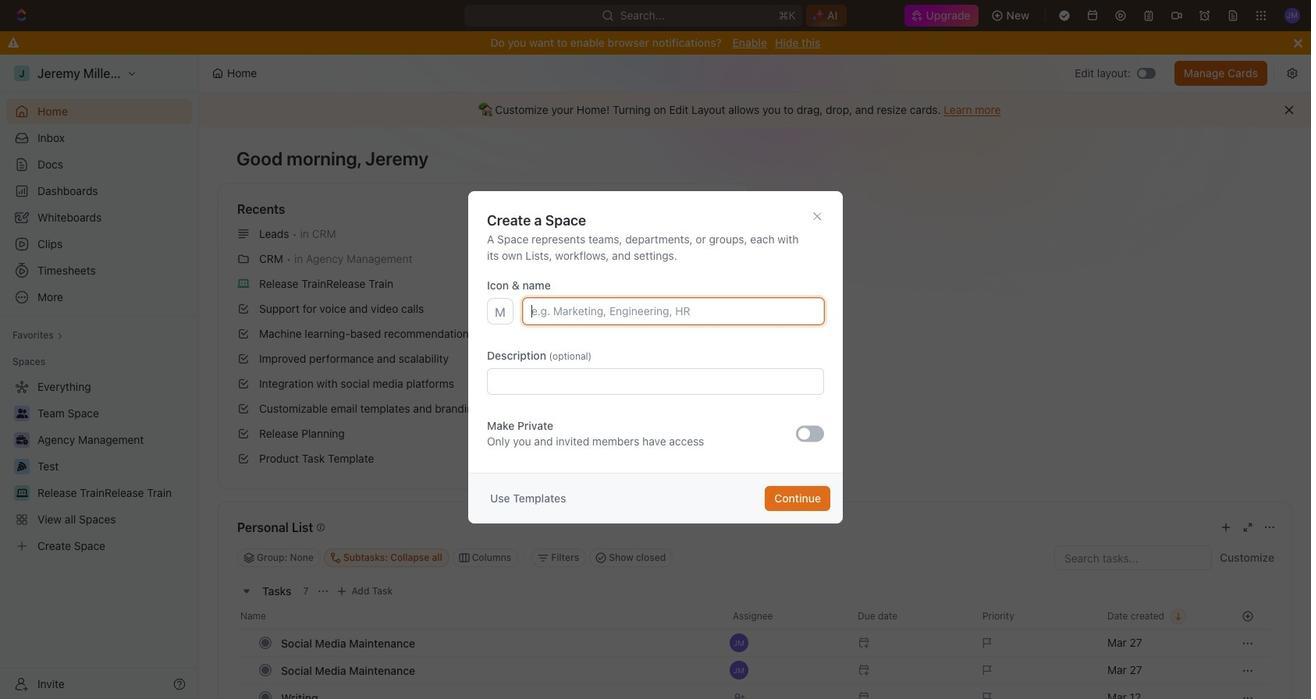 Task type: locate. For each thing, give the bounding box(es) containing it.
None field
[[487, 369, 825, 395]]

e.g. Marketing, Engineering, HR field
[[523, 298, 825, 325]]

tree
[[6, 375, 192, 559]]

alert
[[199, 93, 1312, 127]]

dialog
[[469, 191, 843, 524]]

tree inside sidebar navigation
[[6, 375, 192, 559]]



Task type: vqa. For each thing, say whether or not it's contained in the screenshot.
Create Space link
no



Task type: describe. For each thing, give the bounding box(es) containing it.
sidebar navigation
[[0, 55, 199, 700]]

Search tasks... text field
[[1056, 547, 1212, 570]]

laptop code image
[[237, 279, 250, 289]]



